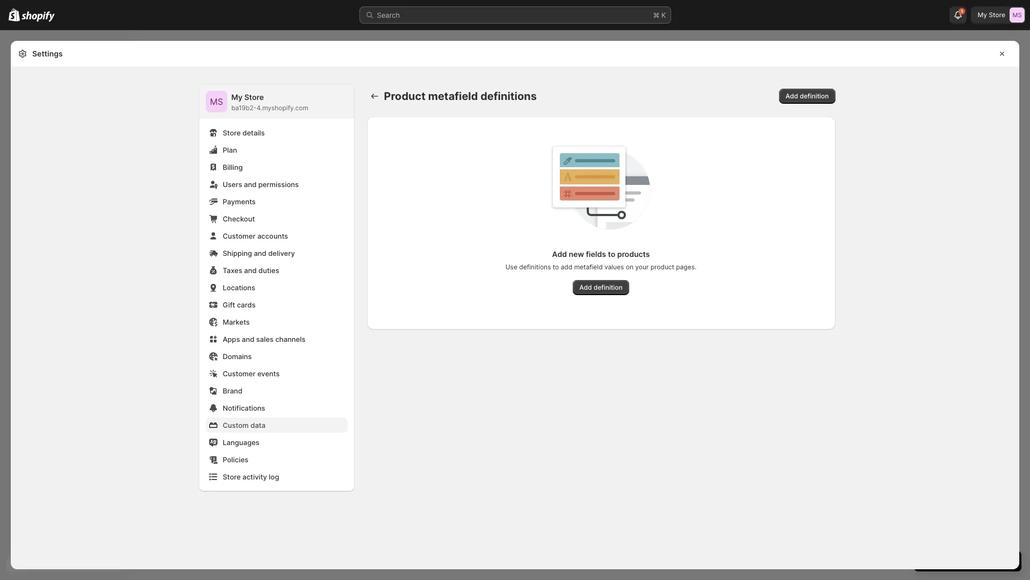 Task type: describe. For each thing, give the bounding box(es) containing it.
add
[[561, 263, 573, 271]]

definitions inside add new fields to products use definitions to add metafield values on your product pages.
[[519, 263, 551, 271]]

gift cards link
[[206, 297, 348, 312]]

policies link
[[206, 452, 348, 467]]

activity
[[243, 473, 267, 481]]

shipping
[[223, 249, 252, 258]]

users and permissions link
[[206, 177, 348, 192]]

store up plan
[[223, 128, 241, 137]]

add inside add new fields to products use definitions to add metafield values on your product pages.
[[552, 249, 567, 259]]

notifications
[[223, 404, 265, 412]]

1 vertical spatial definition
[[594, 283, 623, 291]]

details
[[243, 128, 265, 137]]

new
[[569, 249, 584, 259]]

0 vertical spatial metafield
[[428, 90, 478, 103]]

billing
[[223, 163, 243, 171]]

shopify image
[[9, 9, 20, 22]]

ms button
[[206, 91, 227, 112]]

4.myshopify.com
[[257, 104, 309, 112]]

and for duties
[[244, 266, 257, 275]]

customer for customer events
[[223, 369, 256, 378]]

log
[[269, 473, 279, 481]]

delivery
[[268, 249, 295, 258]]

locations link
[[206, 280, 348, 295]]

store details link
[[206, 125, 348, 140]]

1
[[961, 9, 964, 14]]

payments link
[[206, 194, 348, 209]]

0 horizontal spatial add definition
[[580, 283, 623, 291]]

metafield inside add new fields to products use definitions to add metafield values on your product pages.
[[574, 263, 603, 271]]

custom data link
[[206, 418, 348, 433]]

⌘
[[653, 11, 660, 19]]

channels
[[275, 335, 306, 344]]

0 vertical spatial definitions
[[481, 90, 537, 103]]

data
[[251, 421, 266, 430]]

store down policies in the bottom of the page
[[223, 473, 241, 481]]

shipping and delivery link
[[206, 246, 348, 261]]

1 vertical spatial to
[[553, 263, 559, 271]]

gift cards
[[223, 301, 256, 309]]

customer accounts
[[223, 232, 288, 240]]

languages link
[[206, 435, 348, 450]]

checkout link
[[206, 211, 348, 226]]

your
[[636, 263, 649, 271]]

product pages.
[[651, 263, 697, 271]]

markets
[[223, 318, 250, 326]]

values
[[605, 263, 624, 271]]

my store
[[978, 11, 1006, 19]]

k
[[662, 11, 666, 19]]

and for delivery
[[254, 249, 267, 258]]

store right 1
[[989, 11, 1006, 19]]

shop settings menu element
[[199, 84, 354, 491]]

settings
[[32, 49, 63, 58]]

product metafield definitions
[[384, 90, 537, 103]]

1 horizontal spatial add definition link
[[780, 89, 836, 104]]

markets link
[[206, 314, 348, 330]]

policies
[[223, 455, 248, 464]]

fields
[[586, 249, 606, 259]]

payments
[[223, 197, 256, 206]]

plan
[[223, 146, 237, 154]]

use
[[506, 263, 518, 271]]

store details
[[223, 128, 265, 137]]



Task type: vqa. For each thing, say whether or not it's contained in the screenshot.
Tags TEXT BOX
no



Task type: locate. For each thing, give the bounding box(es) containing it.
my up ba19b2-
[[231, 92, 243, 102]]

2 customer from the top
[[223, 369, 256, 378]]

metafield
[[428, 90, 478, 103], [574, 263, 603, 271]]

0 horizontal spatial add definition link
[[573, 280, 629, 295]]

2 horizontal spatial add
[[786, 92, 799, 100]]

add definition
[[786, 92, 829, 100], [580, 283, 623, 291]]

apps and sales channels
[[223, 335, 306, 344]]

brand link
[[206, 383, 348, 398]]

add for the bottommost add definition link
[[580, 283, 592, 291]]

events
[[257, 369, 280, 378]]

apps and sales channels link
[[206, 332, 348, 347]]

store inside my store ba19b2-4.myshopify.com
[[244, 92, 264, 102]]

customer down the checkout
[[223, 232, 256, 240]]

taxes and duties link
[[206, 263, 348, 278]]

languages
[[223, 438, 260, 447]]

0 horizontal spatial to
[[553, 263, 559, 271]]

add for add definition link to the right
[[786, 92, 799, 100]]

and down customer accounts
[[254, 249, 267, 258]]

brand
[[223, 387, 243, 395]]

customer events link
[[206, 366, 348, 381]]

gift
[[223, 301, 235, 309]]

apps
[[223, 335, 240, 344]]

products
[[617, 249, 650, 259]]

and for sales
[[242, 335, 254, 344]]

add definition link
[[780, 89, 836, 104], [573, 280, 629, 295]]

and
[[244, 180, 257, 189], [254, 249, 267, 258], [244, 266, 257, 275], [242, 335, 254, 344]]

domains
[[223, 352, 252, 361]]

to up 'values'
[[608, 249, 616, 259]]

search
[[377, 11, 400, 19]]

0 horizontal spatial definition
[[594, 283, 623, 291]]

shopify image
[[22, 11, 55, 22]]

sales
[[256, 335, 274, 344]]

and right users
[[244, 180, 257, 189]]

my store image right "my store" in the right top of the page
[[1010, 8, 1025, 23]]

permissions
[[258, 180, 299, 189]]

1 horizontal spatial my
[[978, 11, 988, 19]]

0 vertical spatial add
[[786, 92, 799, 100]]

product
[[384, 90, 426, 103]]

settings dialog
[[11, 41, 1020, 569]]

shipping and delivery
[[223, 249, 295, 258]]

and right taxes
[[244, 266, 257, 275]]

customer events
[[223, 369, 280, 378]]

my store image
[[1010, 8, 1025, 23], [206, 91, 227, 112]]

0 horizontal spatial metafield
[[428, 90, 478, 103]]

1 vertical spatial add definition
[[580, 283, 623, 291]]

0 vertical spatial definition
[[800, 92, 829, 100]]

definitions
[[481, 90, 537, 103], [519, 263, 551, 271]]

1 horizontal spatial definition
[[800, 92, 829, 100]]

domains link
[[206, 349, 348, 364]]

1 horizontal spatial my store image
[[1010, 8, 1025, 23]]

1 vertical spatial my store image
[[206, 91, 227, 112]]

locations
[[223, 283, 255, 292]]

notifications link
[[206, 401, 348, 416]]

store
[[989, 11, 1006, 19], [244, 92, 264, 102], [223, 128, 241, 137], [223, 473, 241, 481]]

⌘ k
[[653, 11, 666, 19]]

1 vertical spatial add definition link
[[573, 280, 629, 295]]

definition
[[800, 92, 829, 100], [594, 283, 623, 291]]

duties
[[259, 266, 279, 275]]

checkout
[[223, 214, 255, 223]]

taxes and duties
[[223, 266, 279, 275]]

0 horizontal spatial my store image
[[206, 91, 227, 112]]

custom data
[[223, 421, 266, 430]]

metafield right product
[[428, 90, 478, 103]]

1 horizontal spatial add
[[580, 283, 592, 291]]

accounts
[[257, 232, 288, 240]]

add
[[786, 92, 799, 100], [552, 249, 567, 259], [580, 283, 592, 291]]

1 horizontal spatial add definition
[[786, 92, 829, 100]]

and inside "link"
[[254, 249, 267, 258]]

plan link
[[206, 142, 348, 158]]

1 customer from the top
[[223, 232, 256, 240]]

1 horizontal spatial metafield
[[574, 263, 603, 271]]

cards
[[237, 301, 256, 309]]

0 vertical spatial to
[[608, 249, 616, 259]]

my
[[978, 11, 988, 19], [231, 92, 243, 102]]

add new fields to products use definitions to add metafield values on your product pages.
[[506, 249, 697, 271]]

metafield down the fields on the top
[[574, 263, 603, 271]]

0 horizontal spatial my
[[231, 92, 243, 102]]

1 vertical spatial definitions
[[519, 263, 551, 271]]

my for my store ba19b2-4.myshopify.com
[[231, 92, 243, 102]]

my right 1
[[978, 11, 988, 19]]

users
[[223, 180, 242, 189]]

1 vertical spatial add
[[552, 249, 567, 259]]

1 button
[[950, 6, 967, 24]]

to left add
[[553, 263, 559, 271]]

store up ba19b2-
[[244, 92, 264, 102]]

store activity log
[[223, 473, 279, 481]]

my store image inside shop settings menu element
[[206, 91, 227, 112]]

taxes
[[223, 266, 242, 275]]

1 vertical spatial metafield
[[574, 263, 603, 271]]

customer for customer accounts
[[223, 232, 256, 240]]

my store image left ba19b2-
[[206, 91, 227, 112]]

and right apps
[[242, 335, 254, 344]]

and for permissions
[[244, 180, 257, 189]]

0 vertical spatial add definition
[[786, 92, 829, 100]]

0 vertical spatial my store image
[[1010, 8, 1025, 23]]

customer accounts link
[[206, 228, 348, 244]]

1 horizontal spatial to
[[608, 249, 616, 259]]

my inside my store ba19b2-4.myshopify.com
[[231, 92, 243, 102]]

2 vertical spatial add
[[580, 283, 592, 291]]

users and permissions
[[223, 180, 299, 189]]

1 vertical spatial my
[[231, 92, 243, 102]]

1 vertical spatial customer
[[223, 369, 256, 378]]

billing link
[[206, 160, 348, 175]]

on
[[626, 263, 634, 271]]

0 vertical spatial customer
[[223, 232, 256, 240]]

my store ba19b2-4.myshopify.com
[[231, 92, 309, 112]]

customer down domains in the bottom of the page
[[223, 369, 256, 378]]

dialog
[[1024, 41, 1031, 569]]

customer
[[223, 232, 256, 240], [223, 369, 256, 378]]

0 vertical spatial add definition link
[[780, 89, 836, 104]]

my for my store
[[978, 11, 988, 19]]

0 vertical spatial my
[[978, 11, 988, 19]]

to
[[608, 249, 616, 259], [553, 263, 559, 271]]

0 horizontal spatial add
[[552, 249, 567, 259]]

custom
[[223, 421, 249, 430]]

store activity log link
[[206, 469, 348, 484]]

ba19b2-
[[231, 104, 257, 112]]



